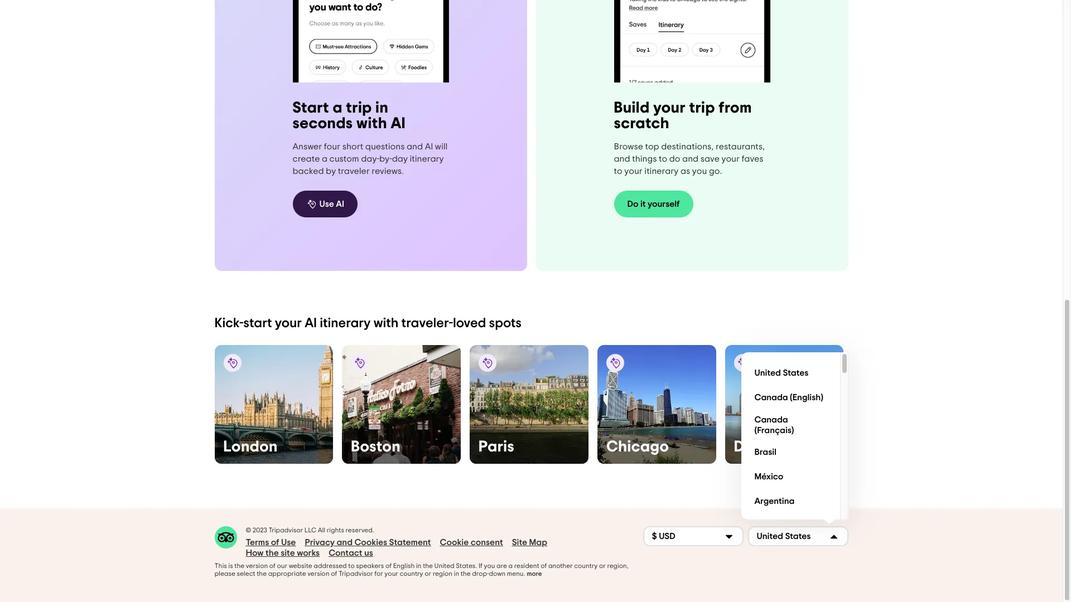 Task type: describe. For each thing, give the bounding box(es) containing it.
another
[[549, 563, 573, 570]]

speakers
[[356, 563, 384, 570]]

english
[[393, 563, 415, 570]]

0 vertical spatial or
[[599, 563, 606, 570]]

argentina link
[[750, 490, 831, 514]]

you inside . if you are a resident of another country or region, please select the appropriate version of tripadvisor for your country or region in the drop-down menu.
[[484, 563, 495, 570]]

0 vertical spatial tripadvisor
[[269, 527, 303, 534]]

this
[[215, 563, 227, 570]]

use ai button
[[293, 191, 358, 217]]

london link
[[215, 345, 333, 464]]

contact us
[[329, 549, 373, 558]]

cookie
[[440, 538, 469, 547]]

1 vertical spatial to
[[614, 167, 623, 176]]

version inside . if you are a resident of another country or region, please select the appropriate version of tripadvisor for your country or region in the drop-down menu.
[[308, 571, 330, 578]]

a inside answer four short questions and ai will create a custom day-by-day itinerary backed by traveler reviews.
[[322, 154, 328, 163]]

of up how the site works link
[[271, 538, 279, 547]]

it
[[641, 200, 646, 209]]

yourself
[[648, 200, 680, 209]]

do it yourself
[[628, 200, 680, 209]]

itinerary inside answer four short questions and ai will create a custom day-by-day itinerary backed by traveler reviews.
[[410, 154, 444, 163]]

seconds
[[293, 116, 353, 132]]

© 2023 tripadvisor llc all rights reserved.
[[246, 527, 374, 534]]

terms of use link
[[246, 538, 296, 549]]

$ usd button
[[643, 527, 744, 547]]

paris link
[[470, 345, 589, 464]]

answer
[[293, 142, 322, 151]]

the left drop-
[[461, 571, 471, 578]]

short
[[343, 142, 363, 151]]

reviews.
[[372, 167, 404, 176]]

canada (français) link
[[750, 411, 831, 441]]

traveler-
[[402, 317, 453, 330]]

and down the browse
[[614, 155, 630, 164]]

argentina
[[755, 497, 795, 506]]

and down destinations,
[[683, 155, 699, 164]]

2 vertical spatial to
[[348, 563, 355, 570]]

site
[[512, 538, 527, 547]]

0 horizontal spatial or
[[425, 571, 431, 578]]

privacy and cookies statement
[[305, 538, 431, 547]]

itinerary inside browse top destinations, restaurants, and things to do and save your faves to your itinerary as you go.
[[645, 167, 679, 176]]

answer four short questions and ai will create a custom day-by-day itinerary backed by traveler reviews.
[[293, 142, 448, 176]]

resident
[[514, 563, 539, 570]]

us
[[364, 549, 373, 558]]

do
[[670, 155, 681, 164]]

paris
[[479, 440, 515, 455]]

site
[[281, 549, 295, 558]]

map
[[529, 538, 548, 547]]

site map how the site works
[[246, 538, 548, 558]]

the right 'select'
[[257, 571, 267, 578]]

brasil
[[755, 448, 777, 457]]

build your trip from scratch
[[614, 100, 752, 132]]

0 horizontal spatial itinerary
[[320, 317, 371, 330]]

united states for united states dropdown button
[[757, 533, 811, 542]]

by-
[[380, 154, 392, 163]]

you inside browse top destinations, restaurants, and things to do and save your faves to your itinerary as you go.
[[692, 167, 707, 176]]

the up region
[[423, 563, 433, 570]]

website
[[289, 563, 312, 570]]

cookie consent button
[[440, 538, 503, 549]]

drop-
[[472, 571, 489, 578]]

cookies
[[355, 538, 387, 547]]

cookie consent
[[440, 538, 503, 547]]

select
[[237, 571, 255, 578]]

dubai
[[734, 440, 777, 455]]

chicago
[[607, 440, 669, 455]]

use inside button
[[320, 200, 334, 209]]

(english)
[[790, 394, 824, 403]]

. if you are a resident of another country or region, please select the appropriate version of tripadvisor for your country or region in the drop-down menu.
[[215, 563, 629, 578]]

méxico link
[[750, 465, 831, 490]]

save
[[701, 155, 720, 164]]

region
[[433, 571, 453, 578]]

browse top destinations, restaurants, and things to do and save your faves to your itinerary as you go.
[[614, 142, 765, 176]]

addressed
[[314, 563, 347, 570]]

canada (english) link
[[750, 386, 831, 411]]

use ai
[[320, 200, 344, 209]]

rights
[[327, 527, 344, 534]]

your inside . if you are a resident of another country or region, please select the appropriate version of tripadvisor for your country or region in the drop-down menu.
[[385, 571, 398, 578]]

1 horizontal spatial in
[[416, 563, 422, 570]]

of up the more
[[541, 563, 547, 570]]

2 horizontal spatial to
[[659, 155, 668, 164]]

our
[[277, 563, 287, 570]]

is
[[228, 563, 233, 570]]

ai inside start a trip in seconds with ai
[[391, 116, 406, 132]]

menu.
[[507, 571, 525, 578]]

are
[[497, 563, 507, 570]]

build
[[614, 100, 650, 116]]

scratch
[[614, 116, 670, 132]]

terms
[[246, 538, 269, 547]]

region,
[[607, 563, 629, 570]]

ai inside answer four short questions and ai will create a custom day-by-day itinerary backed by traveler reviews.
[[425, 142, 433, 151]]

if
[[479, 563, 483, 570]]

privacy
[[305, 538, 335, 547]]

states for united states link
[[783, 369, 809, 378]]

things
[[632, 155, 657, 164]]

méxico
[[755, 473, 784, 482]]



Task type: vqa. For each thing, say whether or not it's contained in the screenshot.
second vrbo.com logo from the top of the page
no



Task type: locate. For each thing, give the bounding box(es) containing it.
1 vertical spatial itinerary
[[645, 167, 679, 176]]

ai down traveler
[[336, 200, 344, 209]]

1 vertical spatial country
[[400, 571, 423, 578]]

your down restaurants,
[[722, 155, 740, 164]]

start a trip in seconds with ai
[[293, 100, 406, 132]]

0 horizontal spatial version
[[246, 563, 268, 570]]

united states inside dropdown button
[[757, 533, 811, 542]]

0 vertical spatial to
[[659, 155, 668, 164]]

london
[[224, 440, 278, 455]]

in up questions
[[376, 100, 389, 116]]

please
[[215, 571, 235, 578]]

go.
[[709, 167, 722, 176]]

and up day
[[407, 142, 423, 151]]

states inside united states link
[[783, 369, 809, 378]]

a right start
[[333, 100, 343, 116]]

ai left the will
[[425, 142, 433, 151]]

canada up canada (français)
[[755, 394, 788, 403]]

united up region
[[435, 563, 455, 570]]

0 horizontal spatial a
[[322, 154, 328, 163]]

united states for united states link
[[755, 369, 809, 378]]

use down by
[[320, 200, 334, 209]]

trip for a
[[346, 100, 372, 116]]

to
[[659, 155, 668, 164], [614, 167, 623, 176], [348, 563, 355, 570]]

0 horizontal spatial you
[[484, 563, 495, 570]]

country right 'another'
[[574, 563, 598, 570]]

more
[[527, 571, 542, 578]]

1 vertical spatial united
[[757, 533, 784, 542]]

version down the addressed
[[308, 571, 330, 578]]

1 horizontal spatial itinerary
[[410, 154, 444, 163]]

appropriate
[[268, 571, 306, 578]]

tripadvisor inside . if you are a resident of another country or region, please select the appropriate version of tripadvisor for your country or region in the drop-down menu.
[[339, 571, 373, 578]]

0 vertical spatial united states
[[755, 369, 809, 378]]

2 vertical spatial in
[[454, 571, 459, 578]]

0 vertical spatial with
[[357, 116, 387, 132]]

with
[[357, 116, 387, 132], [374, 317, 399, 330]]

reserved.
[[346, 527, 374, 534]]

menu containing united states
[[741, 353, 849, 539]]

0 vertical spatial you
[[692, 167, 707, 176]]

states inside united states dropdown button
[[785, 533, 811, 542]]

0 horizontal spatial to
[[348, 563, 355, 570]]

1 horizontal spatial trip
[[690, 100, 715, 116]]

canada inside canada (français)
[[755, 416, 788, 425]]

2 horizontal spatial a
[[509, 563, 513, 570]]

trip up short
[[346, 100, 372, 116]]

in right the english
[[416, 563, 422, 570]]

country
[[574, 563, 598, 570], [400, 571, 423, 578]]

a right the are
[[509, 563, 513, 570]]

1 vertical spatial use
[[281, 538, 296, 547]]

0 vertical spatial country
[[574, 563, 598, 570]]

use up "site"
[[281, 538, 296, 547]]

0 vertical spatial a
[[333, 100, 343, 116]]

0 vertical spatial use
[[320, 200, 334, 209]]

works
[[297, 549, 320, 558]]

0 vertical spatial itinerary
[[410, 154, 444, 163]]

a
[[333, 100, 343, 116], [322, 154, 328, 163], [509, 563, 513, 570]]

of
[[271, 538, 279, 547], [269, 563, 276, 570], [386, 563, 392, 570], [541, 563, 547, 570], [331, 571, 337, 578]]

the
[[266, 549, 279, 558], [235, 563, 245, 570], [423, 563, 433, 570], [257, 571, 267, 578], [461, 571, 471, 578]]

you
[[692, 167, 707, 176], [484, 563, 495, 570]]

in inside start a trip in seconds with ai
[[376, 100, 389, 116]]

in inside . if you are a resident of another country or region, please select the appropriate version of tripadvisor for your country or region in the drop-down menu.
[[454, 571, 459, 578]]

ai inside button
[[336, 200, 344, 209]]

you right if
[[484, 563, 495, 570]]

1 horizontal spatial a
[[333, 100, 343, 116]]

1 vertical spatial a
[[322, 154, 328, 163]]

version
[[246, 563, 268, 570], [308, 571, 330, 578]]

a inside start a trip in seconds with ai
[[333, 100, 343, 116]]

brasil link
[[750, 441, 831, 465]]

top
[[645, 142, 660, 151]]

traveler
[[338, 167, 370, 176]]

your inside the build your trip from scratch
[[654, 100, 686, 116]]

day-
[[361, 154, 380, 163]]

do
[[628, 200, 639, 209]]

and up contact
[[337, 538, 353, 547]]

with left traveler-
[[374, 317, 399, 330]]

united states up canada (english)
[[755, 369, 809, 378]]

terms of use
[[246, 538, 296, 547]]

site map link
[[512, 538, 548, 549]]

0 horizontal spatial in
[[376, 100, 389, 116]]

united inside dropdown button
[[757, 533, 784, 542]]

do it yourself button
[[614, 191, 694, 218]]

country down the english
[[400, 571, 423, 578]]

llc
[[305, 527, 316, 534]]

1 vertical spatial states
[[785, 533, 811, 542]]

destinations,
[[661, 142, 714, 151]]

questions
[[365, 142, 405, 151]]

1 horizontal spatial country
[[574, 563, 598, 570]]

1 vertical spatial in
[[416, 563, 422, 570]]

privacy and cookies statement link
[[305, 538, 431, 549]]

(français)
[[755, 426, 794, 435]]

spots
[[489, 317, 522, 330]]

0 vertical spatial canada
[[755, 394, 788, 403]]

and
[[407, 142, 423, 151], [614, 155, 630, 164], [683, 155, 699, 164], [337, 538, 353, 547]]

0 vertical spatial version
[[246, 563, 268, 570]]

1 vertical spatial tripadvisor
[[339, 571, 373, 578]]

your down things
[[625, 167, 643, 176]]

all
[[318, 527, 325, 534]]

of left the english
[[386, 563, 392, 570]]

in
[[376, 100, 389, 116], [416, 563, 422, 570], [454, 571, 459, 578]]

states left if
[[456, 563, 476, 570]]

your right build
[[654, 100, 686, 116]]

down
[[489, 571, 506, 578]]

and inside answer four short questions and ai will create a custom day-by-day itinerary backed by traveler reviews.
[[407, 142, 423, 151]]

united states down argentina link
[[757, 533, 811, 542]]

1 vertical spatial version
[[308, 571, 330, 578]]

as
[[681, 167, 691, 176]]

trip inside start a trip in seconds with ai
[[346, 100, 372, 116]]

1 vertical spatial or
[[425, 571, 431, 578]]

will
[[435, 142, 448, 151]]

how the site works link
[[246, 549, 320, 559]]

1 horizontal spatial to
[[614, 167, 623, 176]]

to down contact us link
[[348, 563, 355, 570]]

united states button
[[748, 527, 849, 547]]

by
[[326, 167, 336, 176]]

1 vertical spatial united states
[[757, 533, 811, 542]]

more button
[[527, 570, 542, 578]]

united
[[755, 369, 781, 378], [757, 533, 784, 542], [435, 563, 455, 570]]

tripadvisor up terms of use
[[269, 527, 303, 534]]

faves
[[742, 155, 764, 164]]

2 canada from the top
[[755, 416, 788, 425]]

states down argentina link
[[785, 533, 811, 542]]

2 vertical spatial united
[[435, 563, 455, 570]]

canada up (français) at bottom
[[755, 416, 788, 425]]

.
[[476, 563, 477, 570]]

united down argentina
[[757, 533, 784, 542]]

with up questions
[[357, 116, 387, 132]]

trip
[[346, 100, 372, 116], [690, 100, 715, 116]]

of left our
[[269, 563, 276, 570]]

0 horizontal spatial country
[[400, 571, 423, 578]]

2 vertical spatial itinerary
[[320, 317, 371, 330]]

0 vertical spatial united
[[755, 369, 781, 378]]

kick-start your ai itinerary with traveler-loved spots
[[215, 317, 522, 330]]

boston
[[351, 440, 401, 455]]

1 horizontal spatial tripadvisor
[[339, 571, 373, 578]]

start
[[293, 100, 329, 116]]

menu
[[741, 353, 849, 539]]

states up canada (english) link
[[783, 369, 809, 378]]

boston link
[[342, 345, 461, 464]]

1 vertical spatial canada
[[755, 416, 788, 425]]

trip inside the build your trip from scratch
[[690, 100, 715, 116]]

in right region
[[454, 571, 459, 578]]

canada (français)
[[755, 416, 794, 435]]

with inside start a trip in seconds with ai
[[357, 116, 387, 132]]

states
[[783, 369, 809, 378], [785, 533, 811, 542], [456, 563, 476, 570]]

united up canada (english)
[[755, 369, 781, 378]]

a up by
[[322, 154, 328, 163]]

united for united states link
[[755, 369, 781, 378]]

ai up questions
[[391, 116, 406, 132]]

canada for canada (english)
[[755, 394, 788, 403]]

tripadvisor down 'this is the version of our website addressed to speakers of english in the united states'
[[339, 571, 373, 578]]

1 canada from the top
[[755, 394, 788, 403]]

statement
[[389, 538, 431, 547]]

consent
[[471, 538, 503, 547]]

kick-
[[215, 317, 244, 330]]

united states
[[755, 369, 809, 378], [757, 533, 811, 542]]

trip left from
[[690, 100, 715, 116]]

1 horizontal spatial use
[[320, 200, 334, 209]]

custom
[[330, 154, 359, 163]]

1 horizontal spatial version
[[308, 571, 330, 578]]

you right as
[[692, 167, 707, 176]]

usd
[[659, 533, 676, 542]]

four
[[324, 142, 341, 151]]

1 horizontal spatial you
[[692, 167, 707, 176]]

loved
[[453, 317, 486, 330]]

this is the version of our website addressed to speakers of english in the united states
[[215, 563, 476, 570]]

the inside site map how the site works
[[266, 549, 279, 558]]

create
[[293, 154, 320, 163]]

to left do
[[659, 155, 668, 164]]

0 horizontal spatial tripadvisor
[[269, 527, 303, 534]]

2 vertical spatial states
[[456, 563, 476, 570]]

version down how
[[246, 563, 268, 570]]

states for united states dropdown button
[[785, 533, 811, 542]]

the right is
[[235, 563, 245, 570]]

start
[[244, 317, 272, 330]]

backed
[[293, 167, 324, 176]]

the down terms of use link
[[266, 549, 279, 558]]

your right for
[[385, 571, 398, 578]]

2 vertical spatial a
[[509, 563, 513, 570]]

use
[[320, 200, 334, 209], [281, 538, 296, 547]]

$
[[652, 533, 657, 542]]

canada for canada (français)
[[755, 416, 788, 425]]

or left region
[[425, 571, 431, 578]]

how
[[246, 549, 264, 558]]

of down the addressed
[[331, 571, 337, 578]]

your right start
[[275, 317, 302, 330]]

2 horizontal spatial in
[[454, 571, 459, 578]]

0 horizontal spatial use
[[281, 538, 296, 547]]

to down the browse
[[614, 167, 623, 176]]

a inside . if you are a resident of another country or region, please select the appropriate version of tripadvisor for your country or region in the drop-down menu.
[[509, 563, 513, 570]]

canada (english)
[[755, 394, 824, 403]]

1 vertical spatial with
[[374, 317, 399, 330]]

ai
[[391, 116, 406, 132], [425, 142, 433, 151], [336, 200, 344, 209], [305, 317, 317, 330]]

1 horizontal spatial or
[[599, 563, 606, 570]]

from
[[719, 100, 752, 116]]

2 horizontal spatial itinerary
[[645, 167, 679, 176]]

1 vertical spatial you
[[484, 563, 495, 570]]

trip for your
[[690, 100, 715, 116]]

united for united states dropdown button
[[757, 533, 784, 542]]

canada
[[755, 394, 788, 403], [755, 416, 788, 425]]

0 horizontal spatial trip
[[346, 100, 372, 116]]

0 vertical spatial states
[[783, 369, 809, 378]]

0 vertical spatial in
[[376, 100, 389, 116]]

ai right start
[[305, 317, 317, 330]]

with for itinerary
[[374, 317, 399, 330]]

or left region,
[[599, 563, 606, 570]]

with for seconds
[[357, 116, 387, 132]]



